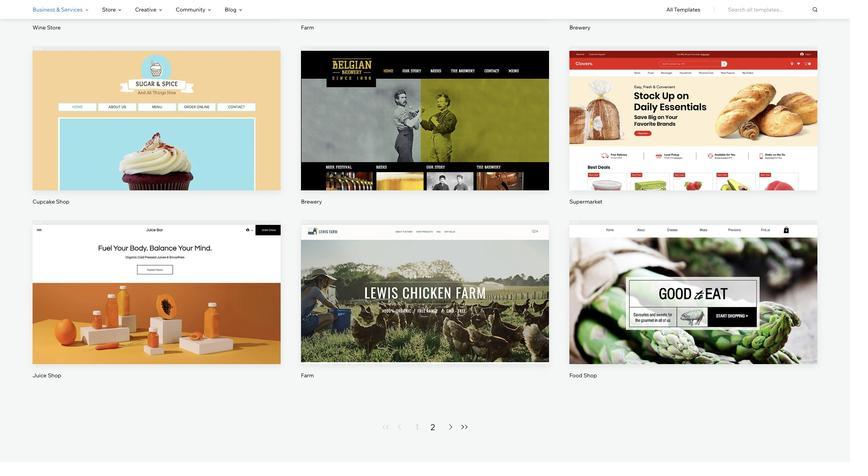 Task type: describe. For each thing, give the bounding box(es) containing it.
edit for juice shop
[[152, 281, 162, 288]]

all templates link
[[666, 0, 701, 19]]

edit button for farm
[[409, 277, 441, 293]]

edit for supermarket
[[688, 107, 699, 114]]

edit for farm
[[420, 281, 430, 288]]

supermarket group
[[570, 46, 818, 206]]

brewery group containing brewery
[[570, 0, 818, 31]]

categories. use the left and right arrow keys to navigate the menu element
[[0, 0, 850, 19]]

cupcake shop group
[[33, 46, 281, 206]]

view button for brewery
[[409, 126, 441, 142]]

edit button for supermarket
[[677, 102, 710, 119]]

view for juice shop
[[150, 304, 163, 311]]

&
[[56, 6, 60, 13]]

food shop
[[570, 373, 597, 379]]

juice shop group
[[33, 220, 281, 380]]

last page image
[[460, 426, 469, 430]]

juice
[[33, 373, 47, 379]]

creative
[[135, 6, 156, 13]]

farm inside 'group'
[[301, 373, 314, 379]]

cupcake shop
[[33, 198, 69, 205]]

view for food shop
[[687, 304, 700, 311]]

food & drinks website templates - supermarket image
[[570, 51, 818, 191]]

food & drinks website templates - farm image
[[301, 225, 549, 365]]

business & services
[[33, 6, 83, 13]]

services
[[61, 6, 83, 13]]

community
[[176, 6, 205, 13]]

food & drinks website templates - wine store image
[[33, 0, 281, 16]]

farm group
[[301, 220, 549, 380]]

0 horizontal spatial food & drinks website templates - brewery image
[[301, 51, 549, 191]]

0 vertical spatial food & drinks website templates - brewery image
[[570, 0, 818, 16]]

templates
[[674, 6, 701, 13]]

food
[[570, 373, 582, 379]]

next page image
[[447, 425, 455, 431]]

food shop group
[[570, 220, 818, 380]]

view for farm
[[419, 304, 431, 311]]

food & drinks website templates - juice shop image
[[33, 225, 281, 365]]



Task type: vqa. For each thing, say whether or not it's contained in the screenshot.
2 link on the bottom right of page
yes



Task type: locate. For each thing, give the bounding box(es) containing it.
edit inside cupcake shop "group"
[[152, 107, 162, 114]]

edit button
[[141, 102, 173, 119], [409, 102, 441, 119], [677, 102, 710, 119], [141, 277, 173, 293], [409, 277, 441, 293], [677, 277, 710, 293]]

food & drinks website templates - brewery image
[[570, 0, 818, 16], [301, 51, 549, 191]]

edit inside farm 'group'
[[420, 281, 430, 288]]

edit inside brewery group
[[420, 107, 430, 114]]

view inside juice shop group
[[150, 304, 163, 311]]

food & drinks website templates - cupcake shop image
[[33, 51, 281, 191]]

brewery for brewery group containing edit
[[301, 198, 322, 205]]

edit button for brewery
[[409, 102, 441, 119]]

view button
[[141, 126, 173, 142], [409, 126, 441, 142], [141, 300, 173, 316], [409, 300, 441, 316], [677, 300, 710, 316]]

shop right juice
[[48, 373, 61, 379]]

0 vertical spatial brewery group
[[570, 0, 818, 31]]

edit button for cupcake shop
[[141, 102, 173, 119]]

edit button inside juice shop group
[[141, 277, 173, 293]]

wine store group
[[33, 0, 281, 31]]

view inside cupcake shop "group"
[[150, 130, 163, 137]]

food & drinks website templates - food shop image
[[570, 225, 818, 365]]

view inside farm 'group'
[[419, 304, 431, 311]]

1 vertical spatial brewery group
[[301, 46, 549, 206]]

1 farm from the top
[[301, 24, 314, 31]]

edit button inside food shop group
[[677, 277, 710, 293]]

all
[[666, 6, 673, 13]]

view for brewery
[[419, 130, 431, 137]]

1 horizontal spatial brewery group
[[570, 0, 818, 31]]

edit button for food shop
[[677, 277, 710, 293]]

shop for cupcake shop
[[56, 198, 69, 205]]

edit inside food shop group
[[688, 281, 699, 288]]

edit for food shop
[[688, 281, 699, 288]]

1 vertical spatial store
[[47, 24, 61, 31]]

0 horizontal spatial store
[[47, 24, 61, 31]]

edit button inside supermarket 'group'
[[677, 102, 710, 119]]

2 link
[[431, 422, 435, 433]]

Search search field
[[728, 0, 818, 19]]

0 vertical spatial store
[[102, 6, 116, 13]]

1 vertical spatial brewery
[[301, 198, 322, 205]]

view button inside farm 'group'
[[409, 300, 441, 316]]

categories by subject element
[[33, 0, 242, 19]]

shop inside group
[[584, 373, 597, 379]]

shop right food
[[584, 373, 597, 379]]

edit inside juice shop group
[[152, 281, 162, 288]]

all templates
[[666, 6, 701, 13]]

1 horizontal spatial food & drinks website templates - brewery image
[[570, 0, 818, 16]]

edit button for juice shop
[[141, 277, 173, 293]]

2 farm from the top
[[301, 373, 314, 379]]

shop inside group
[[48, 373, 61, 379]]

1 horizontal spatial brewery
[[570, 24, 591, 31]]

view button for cupcake shop
[[141, 126, 173, 142]]

1 vertical spatial food & drinks website templates - brewery image
[[301, 51, 549, 191]]

edit
[[152, 107, 162, 114], [420, 107, 430, 114], [688, 107, 699, 114], [152, 281, 162, 288], [420, 281, 430, 288], [688, 281, 699, 288]]

edit inside supermarket 'group'
[[688, 107, 699, 114]]

view button inside brewery group
[[409, 126, 441, 142]]

view for cupcake shop
[[150, 130, 163, 137]]

0 horizontal spatial brewery
[[301, 198, 322, 205]]

1
[[415, 423, 419, 433]]

view inside brewery group
[[419, 130, 431, 137]]

edit button inside cupcake shop "group"
[[141, 102, 173, 119]]

wine store
[[33, 24, 61, 31]]

store
[[102, 6, 116, 13], [47, 24, 61, 31]]

supermarket
[[570, 198, 603, 205]]

edit button inside farm 'group'
[[409, 277, 441, 293]]

store inside categories by subject element
[[102, 6, 116, 13]]

business
[[33, 6, 55, 13]]

view inside food shop group
[[687, 304, 700, 311]]

shop inside "group"
[[56, 198, 69, 205]]

edit for brewery
[[420, 107, 430, 114]]

0 vertical spatial farm
[[301, 24, 314, 31]]

store inside group
[[47, 24, 61, 31]]

brewery group
[[570, 0, 818, 31], [301, 46, 549, 206]]

view
[[150, 130, 163, 137], [419, 130, 431, 137], [150, 304, 163, 311], [419, 304, 431, 311], [687, 304, 700, 311]]

view button for farm
[[409, 300, 441, 316]]

edit for cupcake shop
[[152, 107, 162, 114]]

farm
[[301, 24, 314, 31], [301, 373, 314, 379]]

0 horizontal spatial brewery group
[[301, 46, 549, 206]]

brewery for brewery group containing brewery
[[570, 24, 591, 31]]

view button for juice shop
[[141, 300, 173, 316]]

shop for food shop
[[584, 373, 597, 379]]

view button inside juice shop group
[[141, 300, 173, 316]]

view button for food shop
[[677, 300, 710, 316]]

view button inside food shop group
[[677, 300, 710, 316]]

2
[[431, 423, 435, 433]]

shop for juice shop
[[48, 373, 61, 379]]

0 vertical spatial brewery
[[570, 24, 591, 31]]

juice shop
[[33, 373, 61, 379]]

brewery group containing edit
[[301, 46, 549, 206]]

shop
[[56, 198, 69, 205], [48, 373, 61, 379], [584, 373, 597, 379]]

blog
[[225, 6, 236, 13]]

shop right cupcake
[[56, 198, 69, 205]]

1 horizontal spatial store
[[102, 6, 116, 13]]

brewery
[[570, 24, 591, 31], [301, 198, 322, 205]]

1 vertical spatial farm
[[301, 373, 314, 379]]

None search field
[[728, 0, 818, 19]]

view button inside cupcake shop "group"
[[141, 126, 173, 142]]

cupcake
[[33, 198, 55, 205]]

wine
[[33, 24, 46, 31]]



